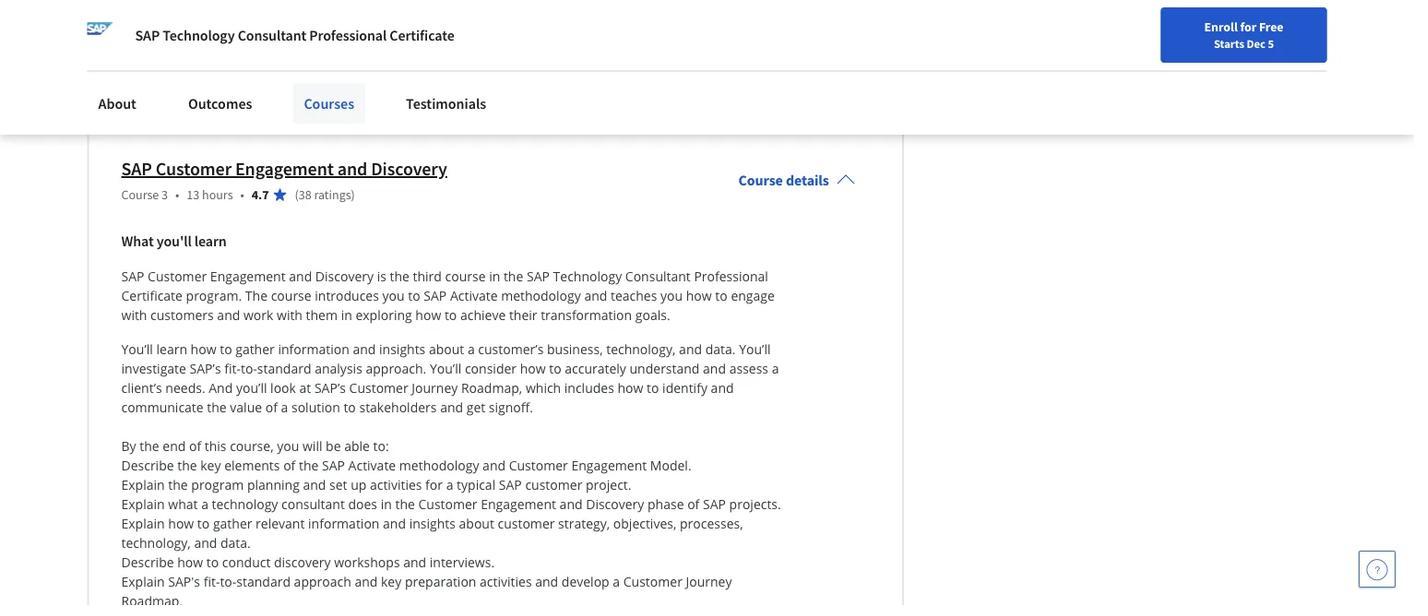 Task type: vqa. For each thing, say whether or not it's contained in the screenshot.
the bottommost HAVE
no



Task type: describe. For each thing, give the bounding box(es) containing it.
3
[[162, 186, 168, 203]]

0 vertical spatial information
[[278, 340, 350, 358]]

1 vertical spatial gather
[[213, 515, 252, 532]]

set
[[329, 476, 347, 494]]

activate inside sap customer engagement and discovery is the third course in the sap technology consultant professional certificate program. the course introduces you to sap activate methodology and teaches you how to engage with customers and work with them in exploring how to achieve their transformation goals.
[[450, 287, 498, 304]]

customer down signoff. on the bottom left of the page
[[509, 457, 568, 474]]

journey
[[412, 379, 458, 397]]

the down end in the left of the page
[[177, 457, 197, 474]]

0 vertical spatial sap's
[[190, 360, 221, 377]]

discovery for sap customer engagement and discovery
[[371, 157, 447, 180]]

0 vertical spatial technology
[[163, 26, 235, 44]]

and up transformation
[[584, 287, 607, 304]]

you inside you'll learn how to gather information and insights about a customer's business, technology, and data. you'll investigate sap's fit-to-standard analysis approach. you'll consider how to accurately understand and assess a client's needs. and you'll look at sap's customer journey roadmap, which includes how to identify and communicate the value of a solution to stakeholders and get signoff. by the end of this course, you will be able to: describe the key elements of the sap activate methodology and customer engagement model. explain the program planning and set up activities for a typical sap customer project. explain what a technology consultant does in the customer engagement and discovery phase of sap projects. explain how to gather relevant information and insights about customer strategy, objectives, processes, technology, and data. describe how to conduct discovery workshops and interviews. explain sap's fit-to-standard approach and key preparation activities and develop a customer jour
[[277, 437, 299, 455]]

skills you'll gain
[[121, 17, 222, 36]]

a left typical
[[446, 476, 453, 494]]

and down program.
[[217, 306, 240, 324]]

client's
[[121, 379, 162, 397]]

for inside enroll for free starts dec 5
[[1241, 18, 1257, 35]]

engagement up project.
[[572, 457, 647, 474]]

to left engage on the right of the page
[[715, 287, 728, 304]]

able
[[344, 437, 370, 455]]

of down look
[[265, 399, 278, 416]]

methodology inside you'll learn how to gather information and insights about a customer's business, technology, and data. you'll investigate sap's fit-to-standard analysis approach. you'll consider how to accurately understand and assess a client's needs. and you'll look at sap's customer journey roadmap, which includes how to identify and communicate the value of a solution to stakeholders and get signoff. by the end of this course, you will be able to: describe the key elements of the sap activate methodology and customer engagement model. explain the program planning and set up activities for a typical sap customer project. explain what a technology consultant does in the customer engagement and discovery phase of sap projects. explain how to gather relevant information and insights about customer strategy, objectives, processes, technology, and data. describe how to conduct discovery workshops and interviews. explain sap's fit-to-standard approach and key preparation activities and develop a customer jour
[[399, 457, 479, 474]]

sap down be
[[322, 457, 345, 474]]

end
[[163, 437, 186, 455]]

approach.
[[366, 360, 427, 377]]

how down customers
[[191, 340, 216, 358]]

starts
[[1214, 36, 1245, 51]]

details
[[786, 171, 829, 189]]

sap up 'processes,' on the bottom
[[703, 495, 726, 513]]

1 horizontal spatial you
[[382, 287, 405, 304]]

1 explain from the top
[[121, 476, 165, 494]]

you'll for learn
[[157, 232, 192, 250]]

typical
[[457, 476, 496, 494]]

courses
[[304, 94, 354, 113]]

sap right sap icon
[[135, 26, 160, 44]]

enroll for free starts dec 5
[[1205, 18, 1284, 51]]

of left this
[[189, 437, 201, 455]]

relevant
[[256, 515, 305, 532]]

1 vertical spatial information
[[308, 515, 380, 532]]

business transformation
[[130, 54, 263, 71]]

planning
[[247, 476, 300, 494]]

course,
[[230, 437, 274, 455]]

the right by
[[140, 437, 159, 455]]

sap right typical
[[499, 476, 522, 494]]

1 vertical spatial key
[[381, 573, 402, 590]]

customer inside sap customer engagement and discovery is the third course in the sap technology consultant professional certificate program. the course introduces you to sap activate methodology and teaches you how to engage with customers and work with them in exploring how to achieve their transformation goals.
[[148, 268, 207, 285]]

activate inside you'll learn how to gather information and insights about a customer's business, technology, and data. you'll investigate sap's fit-to-standard analysis approach. you'll consider how to accurately understand and assess a client's needs. and you'll look at sap's customer journey roadmap, which includes how to identify and communicate the value of a solution to stakeholders and get signoff. by the end of this course, you will be able to: describe the key elements of the sap activate methodology and customer engagement model. explain the program planning and set up activities for a typical sap customer project. explain what a technology consultant does in the customer engagement and discovery phase of sap projects. explain how to gather relevant information and insights about customer strategy, objectives, processes, technology, and data. describe how to conduct discovery workshops and interviews. explain sap's fit-to-standard approach and key preparation activities and develop a customer jour
[[348, 457, 396, 474]]

course 3 • 13 hours •
[[121, 186, 244, 203]]

( 38 ratings )
[[295, 186, 355, 203]]

to up "and"
[[220, 340, 232, 358]]

0 horizontal spatial data.
[[221, 534, 251, 552]]

what
[[121, 232, 154, 250]]

0 vertical spatial key
[[200, 457, 221, 474]]

identify
[[663, 379, 708, 397]]

1 horizontal spatial technology
[[250, 89, 313, 106]]

1 vertical spatial insights
[[409, 515, 456, 532]]

business,
[[547, 340, 603, 358]]

a right "assess"
[[772, 360, 779, 377]]

and
[[209, 379, 233, 397]]

to left achieve
[[445, 306, 457, 324]]

0 vertical spatial customer
[[525, 476, 583, 494]]

2 describe from the top
[[121, 554, 174, 571]]

and up strategy,
[[560, 495, 583, 513]]

teaches
[[611, 287, 657, 304]]

methodology inside sap customer engagement and discovery is the third course in the sap technology consultant professional certificate program. the course introduces you to sap activate methodology and teaches you how to engage with customers and work with them in exploring how to achieve their transformation goals.
[[501, 287, 581, 304]]

0 vertical spatial technology,
[[606, 340, 676, 358]]

transformation
[[541, 306, 632, 324]]

you'll
[[236, 379, 267, 397]]

the right the does
[[395, 495, 415, 513]]

1 horizontal spatial you'll
[[430, 360, 462, 377]]

communicate
[[121, 399, 204, 416]]

implementation
[[590, 54, 677, 71]]

strategy,
[[558, 515, 610, 532]]

how down "understand"
[[618, 379, 644, 397]]

and up "consultant"
[[303, 476, 326, 494]]

and up sap's
[[194, 534, 217, 552]]

needs.
[[165, 379, 205, 397]]

does
[[348, 495, 377, 513]]

how down what
[[168, 515, 194, 532]]

exploring
[[356, 306, 412, 324]]

sap down third
[[424, 287, 447, 304]]

and up typical
[[483, 457, 506, 474]]

customer up the '13'
[[156, 157, 232, 180]]

1 vertical spatial to-
[[220, 573, 237, 590]]

program.
[[186, 287, 242, 304]]

course for course 3 • 13 hours •
[[121, 186, 159, 203]]

achieve
[[460, 306, 506, 324]]

how up which on the left of the page
[[520, 360, 546, 377]]

customer down objectives,
[[624, 573, 683, 590]]

look
[[270, 379, 296, 397]]

approach
[[294, 573, 351, 590]]

work
[[244, 306, 273, 324]]

sap implementation lifecycle
[[566, 54, 726, 71]]

to down "understand"
[[647, 379, 659, 397]]

ratings
[[314, 186, 351, 203]]

understand
[[630, 360, 700, 377]]

transformation
[[180, 54, 263, 71]]

stakeholders
[[359, 399, 437, 416]]

outcomes
[[188, 94, 252, 113]]

2 • from the left
[[240, 186, 244, 203]]

free
[[1259, 18, 1284, 35]]

a right develop
[[613, 573, 620, 590]]

the up what
[[168, 476, 188, 494]]

learn inside you'll learn how to gather information and insights about a customer's business, technology, and data. you'll investigate sap's fit-to-standard analysis approach. you'll consider how to accurately understand and assess a client's needs. and you'll look at sap's customer journey roadmap, which includes how to identify and communicate the value of a solution to stakeholders and get signoff. by the end of this course, you will be able to: describe the key elements of the sap activate methodology and customer engagement model. explain the program planning and set up activities for a typical sap customer project. explain what a technology consultant does in the customer engagement and discovery phase of sap projects. explain how to gather relevant information and insights about customer strategy, objectives, processes, technology, and data. describe how to conduct discovery workshops and interviews. explain sap's fit-to-standard approach and key preparation activities and develop a customer jour
[[156, 340, 187, 358]]

1 vertical spatial in
[[341, 306, 352, 324]]

3 explain from the top
[[121, 515, 165, 532]]

gain
[[196, 17, 222, 36]]

develop
[[562, 573, 610, 590]]

in inside you'll learn how to gather information and insights about a customer's business, technology, and data. you'll investigate sap's fit-to-standard analysis approach. you'll consider how to accurately understand and assess a client's needs. and you'll look at sap's customer journey roadmap, which includes how to identify and communicate the value of a solution to stakeholders and get signoff. by the end of this course, you will be able to: describe the key elements of the sap activate methodology and customer engagement model. explain the program planning and set up activities for a typical sap customer project. explain what a technology consultant does in the customer engagement and discovery phase of sap projects. explain how to gather relevant information and insights about customer strategy, objectives, processes, technology, and data. describe how to conduct discovery workshops and interviews. explain sap's fit-to-standard approach and key preparation activities and develop a customer jour
[[381, 495, 392, 513]]

how up sap's
[[177, 554, 203, 571]]

signoff.
[[489, 399, 533, 416]]

how down third
[[416, 306, 441, 324]]

5
[[1268, 36, 1274, 51]]

0 vertical spatial learn
[[194, 232, 227, 250]]

workshops
[[334, 554, 400, 571]]

and up )
[[337, 157, 367, 180]]

discovery inside you'll learn how to gather information and insights about a customer's business, technology, and data. you'll investigate sap's fit-to-standard analysis approach. you'll consider how to accurately understand and assess a client's needs. and you'll look at sap's customer journey roadmap, which includes how to identify and communicate the value of a solution to stakeholders and get signoff. by the end of this course, you will be able to: describe the key elements of the sap activate methodology and customer engagement model. explain the program planning and set up activities for a typical sap customer project. explain what a technology consultant does in the customer engagement and discovery phase of sap projects. explain how to gather relevant information and insights about customer strategy, objectives, processes, technology, and data. describe how to conduct discovery workshops and interviews. explain sap's fit-to-standard approach and key preparation activities and develop a customer jour
[[586, 495, 644, 513]]

sap customer engagement and discovery is the third course in the sap technology consultant professional certificate program. the course introduces you to sap activate methodology and teaches you how to engage with customers and work with them in exploring how to achieve their transformation goals.
[[121, 268, 778, 324]]

1 horizontal spatial sap's
[[315, 379, 346, 397]]

0 vertical spatial gather
[[235, 340, 275, 358]]

this
[[205, 437, 227, 455]]

sap's
[[168, 573, 200, 590]]

0 vertical spatial to-
[[241, 360, 257, 377]]

engagement inside sap customer engagement and discovery is the third course in the sap technology consultant professional certificate program. the course introduces you to sap activate methodology and teaches you how to engage with customers and work with them in exploring how to achieve their transformation goals.
[[210, 268, 286, 285]]

customer analysis
[[436, 54, 534, 71]]

project.
[[586, 476, 632, 494]]

0 horizontal spatial you'll
[[121, 340, 153, 358]]

is
[[377, 268, 387, 285]]

them
[[306, 306, 338, 324]]

consultant inside sap customer engagement and discovery is the third course in the sap technology consultant professional certificate program. the course introduces you to sap activate methodology and teaches you how to engage with customers and work with them in exploring how to achieve their transformation goals.
[[625, 268, 691, 285]]

you'll learn how to gather information and insights about a customer's business, technology, and data. you'll investigate sap's fit-to-standard analysis approach. you'll consider how to accurately understand and assess a client's needs. and you'll look at sap's customer journey roadmap, which includes how to identify and communicate the value of a solution to stakeholders and get signoff. by the end of this course, you will be able to: describe the key elements of the sap activate methodology and customer engagement model. explain the program planning and set up activities for a typical sap customer project. explain what a technology consultant does in the customer engagement and discovery phase of sap projects. explain how to gather relevant information and insights about customer strategy, objectives, processes, technology, and data. describe how to conduct discovery workshops and interviews. explain sap's fit-to-standard approach and key preparation activities and develop a customer jour
[[121, 340, 783, 606]]

2 horizontal spatial you'll
[[739, 340, 771, 358]]

coursera image
[[22, 15, 139, 45]]

of up 'processes,' on the bottom
[[688, 495, 700, 513]]

and down the workshops on the left
[[355, 573, 378, 590]]

their
[[509, 306, 537, 324]]

processes,
[[680, 515, 743, 532]]

business for business strategy and technology integration
[[130, 89, 177, 106]]

discovery for sap customer engagement and discovery is the third course in the sap technology consultant professional certificate program. the course introduces you to sap activate methodology and teaches you how to engage with customers and work with them in exploring how to achieve their transformation goals.
[[315, 268, 374, 285]]

explore
[[294, 54, 335, 71]]

and up preparation
[[403, 554, 426, 571]]

and up the workshops on the left
[[383, 515, 406, 532]]

4.7
[[252, 186, 269, 203]]

and right "strategy"
[[227, 89, 248, 106]]

engagement down typical
[[481, 495, 556, 513]]

customers
[[150, 306, 214, 324]]

1 vertical spatial standard
[[236, 573, 291, 590]]

business strategy and technology integration
[[130, 89, 375, 106]]

and left get
[[440, 399, 463, 416]]

discovery
[[274, 554, 331, 571]]

which
[[526, 379, 561, 397]]

sap up their
[[527, 268, 550, 285]]

sap customer engagement and discovery
[[121, 157, 447, 180]]

a down look
[[281, 399, 288, 416]]

get
[[467, 399, 486, 416]]

0 vertical spatial data.
[[706, 340, 736, 358]]

to right 'solution'
[[344, 399, 356, 416]]

a up consider on the left bottom of the page
[[468, 340, 475, 358]]

and left "assess"
[[703, 360, 726, 377]]

sap left implementation
[[566, 54, 587, 71]]

to up which on the left of the page
[[549, 360, 562, 377]]

dec
[[1247, 36, 1266, 51]]



Task type: locate. For each thing, give the bounding box(es) containing it.
sap
[[135, 26, 160, 44], [566, 54, 587, 71], [121, 157, 152, 180], [121, 268, 144, 285], [527, 268, 550, 285], [424, 287, 447, 304], [322, 457, 345, 474], [499, 476, 522, 494], [703, 495, 726, 513]]

1 vertical spatial for
[[425, 476, 443, 494]]

course details button
[[724, 145, 870, 215]]

sap technology consultant  professional certificate
[[135, 26, 455, 44]]

about up the journey
[[429, 340, 464, 358]]

0 horizontal spatial learn
[[156, 340, 187, 358]]

professional inside sap customer engagement and discovery is the third course in the sap technology consultant professional certificate program. the course introduces you to sap activate methodology and teaches you how to engage with customers and work with them in exploring how to achieve their transformation goals.
[[694, 268, 769, 285]]

you
[[382, 287, 405, 304], [661, 287, 683, 304], [277, 437, 299, 455]]

to
[[408, 287, 420, 304], [715, 287, 728, 304], [445, 306, 457, 324], [220, 340, 232, 358], [549, 360, 562, 377], [647, 379, 659, 397], [344, 399, 356, 416], [197, 515, 210, 532], [207, 554, 219, 571]]

objectives,
[[613, 515, 677, 532]]

1 vertical spatial analysis
[[315, 360, 362, 377]]

1 horizontal spatial course
[[445, 268, 486, 285]]

1 horizontal spatial with
[[277, 306, 303, 324]]

1 horizontal spatial certificate
[[390, 26, 455, 44]]

0 vertical spatial in
[[489, 268, 500, 285]]

customer up strategy,
[[525, 476, 583, 494]]

1 vertical spatial technology,
[[121, 534, 191, 552]]

for left typical
[[425, 476, 443, 494]]

how left engage on the right of the page
[[686, 287, 712, 304]]

strategy
[[180, 89, 224, 106]]

consultant
[[281, 495, 345, 513]]

with right work on the bottom of page
[[277, 306, 303, 324]]

preparation
[[405, 573, 477, 590]]

describe
[[121, 457, 174, 474], [121, 554, 174, 571]]

course inside course details dropdown button
[[739, 171, 783, 189]]

1 horizontal spatial learn
[[194, 232, 227, 250]]

1 horizontal spatial course
[[739, 171, 783, 189]]

1 horizontal spatial technology,
[[606, 340, 676, 358]]

analysis up testimonials link
[[491, 54, 534, 71]]

for up dec
[[1241, 18, 1257, 35]]

how
[[686, 287, 712, 304], [416, 306, 441, 324], [191, 340, 216, 358], [520, 360, 546, 377], [618, 379, 644, 397], [168, 515, 194, 532], [177, 554, 203, 571]]

activate down to:
[[348, 457, 396, 474]]

to- up you'll
[[241, 360, 257, 377]]

technology inside sap customer engagement and discovery is the third course in the sap technology consultant professional certificate program. the course introduces you to sap activate methodology and teaches you how to engage with customers and work with them in exploring how to achieve their transformation goals.
[[553, 268, 622, 285]]

about link
[[87, 83, 148, 124]]

business for business transformation
[[130, 54, 177, 71]]

activate up achieve
[[450, 287, 498, 304]]

analysis up 'solution'
[[315, 360, 362, 377]]

a right what
[[201, 495, 208, 513]]

data. up conduct
[[221, 534, 251, 552]]

13
[[187, 186, 200, 203]]

you up goals.
[[661, 287, 683, 304]]

in right the does
[[381, 495, 392, 513]]

2 horizontal spatial you
[[661, 287, 683, 304]]

activities right up
[[370, 476, 422, 494]]

0 vertical spatial course
[[445, 268, 486, 285]]

fit- up "and"
[[224, 360, 241, 377]]

1 vertical spatial course
[[271, 287, 312, 304]]

and up them
[[289, 268, 312, 285]]

key down the workshops on the left
[[381, 573, 402, 590]]

the up their
[[504, 268, 523, 285]]

engage
[[731, 287, 775, 304]]

introduces
[[315, 287, 379, 304]]

1 horizontal spatial methodology
[[501, 287, 581, 304]]

and up "understand"
[[679, 340, 702, 358]]

1 vertical spatial you'll
[[157, 232, 192, 250]]

0 vertical spatial describe
[[121, 457, 174, 474]]

standard down conduct
[[236, 573, 291, 590]]

0 horizontal spatial methodology
[[399, 457, 479, 474]]

describe down by
[[121, 457, 174, 474]]

certificate up build
[[390, 26, 455, 44]]

you'll right what
[[157, 232, 192, 250]]

insights
[[379, 340, 426, 358], [409, 515, 456, 532]]

engagement up (
[[235, 157, 334, 180]]

1 horizontal spatial to-
[[241, 360, 257, 377]]

lifecycle
[[679, 54, 726, 71]]

you'll up investigate
[[121, 340, 153, 358]]

0 horizontal spatial key
[[200, 457, 221, 474]]

analysis inside you'll learn how to gather information and insights about a customer's business, technology, and data. you'll investigate sap's fit-to-standard analysis approach. you'll consider how to accurately understand and assess a client's needs. and you'll look at sap's customer journey roadmap, which includes how to identify and communicate the value of a solution to stakeholders and get signoff. by the end of this course, you will be able to: describe the key elements of the sap activate methodology and customer engagement model. explain the program planning and set up activities for a typical sap customer project. explain what a technology consultant does in the customer engagement and discovery phase of sap projects. explain how to gather relevant information and insights about customer strategy, objectives, processes, technology, and data. describe how to conduct discovery workshops and interviews. explain sap's fit-to-standard approach and key preparation activities and develop a customer jour
[[315, 360, 362, 377]]

explore design build
[[294, 54, 405, 71]]

will
[[303, 437, 322, 455]]

2 vertical spatial technology
[[553, 268, 622, 285]]

about down typical
[[459, 515, 494, 532]]

conduct
[[222, 554, 271, 571]]

1 with from the left
[[121, 306, 147, 324]]

1 vertical spatial sap's
[[315, 379, 346, 397]]

engagement up the
[[210, 268, 286, 285]]

for
[[1241, 18, 1257, 35], [425, 476, 443, 494]]

professional up 'explore design build'
[[309, 26, 387, 44]]

consultant up teaches
[[625, 268, 691, 285]]

1 vertical spatial certificate
[[121, 287, 183, 304]]

standard
[[257, 360, 311, 377], [236, 573, 291, 590]]

you left will
[[277, 437, 299, 455]]

0 horizontal spatial for
[[425, 476, 443, 494]]

0 horizontal spatial activate
[[348, 457, 396, 474]]

0 vertical spatial business
[[130, 54, 177, 71]]

1 business from the top
[[130, 54, 177, 71]]

be
[[326, 437, 341, 455]]

in down introduces
[[341, 306, 352, 324]]

0 horizontal spatial certificate
[[121, 287, 183, 304]]

1 vertical spatial activate
[[348, 457, 396, 474]]

what
[[168, 495, 198, 513]]

by
[[121, 437, 136, 455]]

for inside you'll learn how to gather information and insights about a customer's business, technology, and data. you'll investigate sap's fit-to-standard analysis approach. you'll consider how to accurately understand and assess a client's needs. and you'll look at sap's customer journey roadmap, which includes how to identify and communicate the value of a solution to stakeholders and get signoff. by the end of this course, you will be able to: describe the key elements of the sap activate methodology and customer engagement model. explain the program planning and set up activities for a typical sap customer project. explain what a technology consultant does in the customer engagement and discovery phase of sap projects. explain how to gather relevant information and insights about customer strategy, objectives, processes, technology, and data. describe how to conduct discovery workshops and interviews. explain sap's fit-to-standard approach and key preparation activities and develop a customer jour
[[425, 476, 443, 494]]

business down skills
[[130, 54, 177, 71]]

1 vertical spatial fit-
[[204, 573, 220, 590]]

data. up "assess"
[[706, 340, 736, 358]]

you up exploring
[[382, 287, 405, 304]]

describe up sap's
[[121, 554, 174, 571]]

testimonials
[[406, 94, 486, 113]]

you'll for gain
[[158, 17, 193, 36]]

0 horizontal spatial you
[[277, 437, 299, 455]]

courses link
[[293, 83, 365, 124]]

1 • from the left
[[175, 186, 179, 203]]

2 with from the left
[[277, 306, 303, 324]]

0 horizontal spatial in
[[341, 306, 352, 324]]

to left conduct
[[207, 554, 219, 571]]

sap image
[[87, 22, 113, 48]]

explain
[[121, 476, 165, 494], [121, 495, 165, 513], [121, 515, 165, 532], [121, 573, 165, 590]]

includes
[[565, 379, 614, 397]]

methodology up their
[[501, 287, 581, 304]]

course right the
[[271, 287, 312, 304]]

1 horizontal spatial •
[[240, 186, 244, 203]]

activities down interviews.
[[480, 573, 532, 590]]

to- down conduct
[[220, 573, 237, 590]]

outcomes link
[[177, 83, 263, 124]]

sap up course 3 • 13 hours •
[[121, 157, 152, 180]]

value
[[230, 399, 262, 416]]

information down the does
[[308, 515, 380, 532]]

1 vertical spatial data.
[[221, 534, 251, 552]]

show notifications image
[[1165, 23, 1188, 45]]

enroll
[[1205, 18, 1238, 35]]

the right is at the left of page
[[390, 268, 410, 285]]

0 vertical spatial fit-
[[224, 360, 241, 377]]

to down third
[[408, 287, 420, 304]]

0 vertical spatial professional
[[309, 26, 387, 44]]

the down will
[[299, 457, 319, 474]]

0 vertical spatial methodology
[[501, 287, 581, 304]]

customer up testimonials link
[[436, 54, 488, 71]]

customer
[[525, 476, 583, 494], [498, 515, 555, 532]]

course details
[[739, 171, 829, 189]]

information down them
[[278, 340, 350, 358]]

1 vertical spatial technology
[[250, 89, 313, 106]]

2 vertical spatial in
[[381, 495, 392, 513]]

customer left strategy,
[[498, 515, 555, 532]]

assess
[[730, 360, 769, 377]]

build
[[376, 54, 405, 71]]

0 vertical spatial insights
[[379, 340, 426, 358]]

2 explain from the top
[[121, 495, 165, 513]]

professional up engage on the right of the page
[[694, 268, 769, 285]]

sap down what
[[121, 268, 144, 285]]

course
[[739, 171, 783, 189], [121, 186, 159, 203]]

1 vertical spatial about
[[459, 515, 494, 532]]

1 vertical spatial learn
[[156, 340, 187, 358]]

1 horizontal spatial activate
[[450, 287, 498, 304]]

technology
[[163, 26, 235, 44], [250, 89, 313, 106], [553, 268, 622, 285]]

goals.
[[636, 306, 670, 324]]

course for course details
[[739, 171, 783, 189]]

0 horizontal spatial technology
[[163, 26, 235, 44]]

and
[[227, 89, 248, 106], [337, 157, 367, 180], [289, 268, 312, 285], [584, 287, 607, 304], [217, 306, 240, 324], [353, 340, 376, 358], [679, 340, 702, 358], [703, 360, 726, 377], [711, 379, 734, 397], [440, 399, 463, 416], [483, 457, 506, 474], [303, 476, 326, 494], [560, 495, 583, 513], [383, 515, 406, 532], [194, 534, 217, 552], [403, 554, 426, 571], [355, 573, 378, 590], [535, 573, 558, 590]]

4 explain from the top
[[121, 573, 165, 590]]

menu item
[[1027, 18, 1146, 78]]

discovery down testimonials
[[371, 157, 447, 180]]

and down "assess"
[[711, 379, 734, 397]]

of up planning
[[283, 457, 296, 474]]

0 vertical spatial discovery
[[371, 157, 447, 180]]

1 vertical spatial methodology
[[399, 457, 479, 474]]

2 business from the top
[[130, 89, 177, 106]]

0 horizontal spatial with
[[121, 306, 147, 324]]

discovery inside sap customer engagement and discovery is the third course in the sap technology consultant professional certificate program. the course introduces you to sap activate methodology and teaches you how to engage with customers and work with them in exploring how to achieve their transformation goals.
[[315, 268, 374, 285]]

1 horizontal spatial professional
[[694, 268, 769, 285]]

1 vertical spatial activities
[[480, 573, 532, 590]]

0 vertical spatial about
[[429, 340, 464, 358]]

you'll
[[158, 17, 193, 36], [157, 232, 192, 250]]

the
[[245, 287, 268, 304]]

learn
[[194, 232, 227, 250], [156, 340, 187, 358]]

0 horizontal spatial consultant
[[238, 26, 307, 44]]

consider
[[465, 360, 517, 377]]

1 horizontal spatial data.
[[706, 340, 736, 358]]

activities
[[370, 476, 422, 494], [480, 573, 532, 590]]

business left "strategy"
[[130, 89, 177, 106]]

1 vertical spatial discovery
[[315, 268, 374, 285]]

0 vertical spatial activate
[[450, 287, 498, 304]]

(
[[295, 186, 299, 203]]

1 horizontal spatial activities
[[480, 573, 532, 590]]

1 vertical spatial describe
[[121, 554, 174, 571]]

about
[[429, 340, 464, 358], [459, 515, 494, 532]]

1 vertical spatial customer
[[498, 515, 555, 532]]

about
[[98, 94, 136, 113]]

0 vertical spatial consultant
[[238, 26, 307, 44]]

elements
[[224, 457, 280, 474]]

certificate inside sap customer engagement and discovery is the third course in the sap technology consultant professional certificate program. the course introduces you to sap activate methodology and teaches you how to engage with customers and work with them in exploring how to achieve their transformation goals.
[[121, 287, 183, 304]]

to:
[[373, 437, 389, 455]]

1 vertical spatial consultant
[[625, 268, 691, 285]]

help center image
[[1367, 558, 1389, 580]]

None search field
[[263, 12, 669, 48]]

customer's
[[478, 340, 544, 358]]

1 describe from the top
[[121, 457, 174, 474]]

hours
[[202, 186, 233, 203]]

0 horizontal spatial •
[[175, 186, 179, 203]]

1 vertical spatial professional
[[694, 268, 769, 285]]

2 horizontal spatial in
[[489, 268, 500, 285]]

2 vertical spatial discovery
[[586, 495, 644, 513]]

course left '3'
[[121, 186, 159, 203]]

with left customers
[[121, 306, 147, 324]]

)
[[351, 186, 355, 203]]

•
[[175, 186, 179, 203], [240, 186, 244, 203]]

0 horizontal spatial technology,
[[121, 534, 191, 552]]

0 horizontal spatial to-
[[220, 573, 237, 590]]

customer down approach.
[[349, 379, 408, 397]]

technology
[[212, 495, 278, 513]]

to down what
[[197, 515, 210, 532]]

sap's
[[190, 360, 221, 377], [315, 379, 346, 397]]

consultant
[[238, 26, 307, 44], [625, 268, 691, 285]]

0 horizontal spatial fit-
[[204, 573, 220, 590]]

design
[[337, 54, 374, 71]]

interviews.
[[430, 554, 495, 571]]

0 horizontal spatial course
[[271, 287, 312, 304]]

third
[[413, 268, 442, 285]]

activate
[[450, 287, 498, 304], [348, 457, 396, 474]]

0 horizontal spatial professional
[[309, 26, 387, 44]]

1 horizontal spatial fit-
[[224, 360, 241, 377]]

analysis
[[491, 54, 534, 71], [315, 360, 362, 377]]

1 horizontal spatial key
[[381, 573, 402, 590]]

what you'll learn
[[121, 232, 227, 250]]

0 vertical spatial for
[[1241, 18, 1257, 35]]

• right '3'
[[175, 186, 179, 203]]

at
[[299, 379, 311, 397]]

the down "and"
[[207, 399, 227, 416]]

0 horizontal spatial analysis
[[315, 360, 362, 377]]

1 horizontal spatial analysis
[[491, 54, 534, 71]]

course
[[445, 268, 486, 285], [271, 287, 312, 304]]

technology,
[[606, 340, 676, 358], [121, 534, 191, 552]]

technology, down what
[[121, 534, 191, 552]]

up
[[351, 476, 367, 494]]

and left develop
[[535, 573, 558, 590]]

0 vertical spatial standard
[[257, 360, 311, 377]]

38
[[299, 186, 312, 203]]

and up approach.
[[353, 340, 376, 358]]

1 horizontal spatial consultant
[[625, 268, 691, 285]]

1 horizontal spatial for
[[1241, 18, 1257, 35]]

standard up look
[[257, 360, 311, 377]]

investigate
[[121, 360, 186, 377]]

gather down technology
[[213, 515, 252, 532]]

in up achieve
[[489, 268, 500, 285]]

course right third
[[445, 268, 486, 285]]

model.
[[650, 457, 692, 474]]

projects.
[[729, 495, 781, 513]]

0 horizontal spatial activities
[[370, 476, 422, 494]]

in
[[489, 268, 500, 285], [341, 306, 352, 324], [381, 495, 392, 513]]

consultant up explore on the top
[[238, 26, 307, 44]]

0 vertical spatial certificate
[[390, 26, 455, 44]]

0 vertical spatial you'll
[[158, 17, 193, 36]]

0 vertical spatial analysis
[[491, 54, 534, 71]]

customer down typical
[[418, 495, 478, 513]]

testimonials link
[[395, 83, 498, 124]]

• left 4.7
[[240, 186, 244, 203]]

learn down hours
[[194, 232, 227, 250]]



